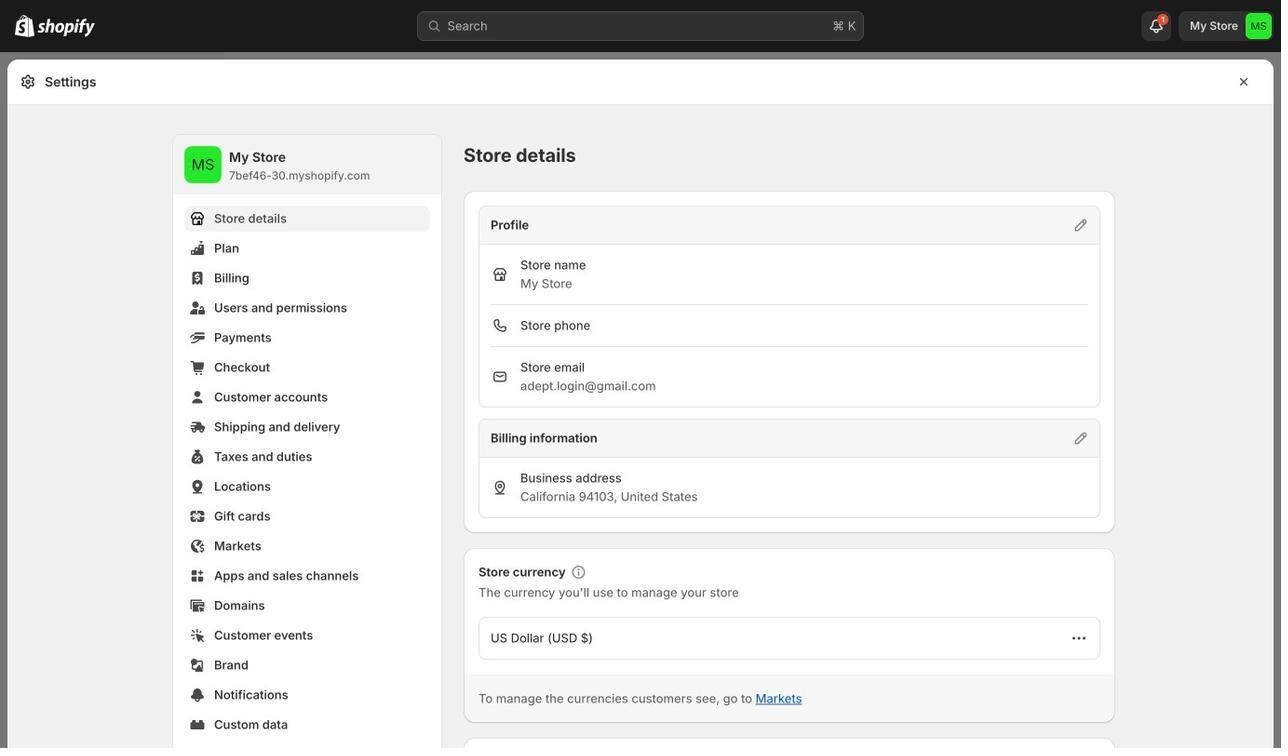 Task type: vqa. For each thing, say whether or not it's contained in the screenshot.
Shop settings menu element
yes



Task type: locate. For each thing, give the bounding box(es) containing it.
shop settings menu element
[[173, 135, 441, 749]]

shopify image
[[15, 15, 34, 37]]

my store image
[[1246, 13, 1272, 39]]

settings dialog
[[7, 60, 1274, 749]]

shopify image
[[37, 18, 95, 37]]



Task type: describe. For each thing, give the bounding box(es) containing it.
my store image
[[184, 146, 222, 183]]



